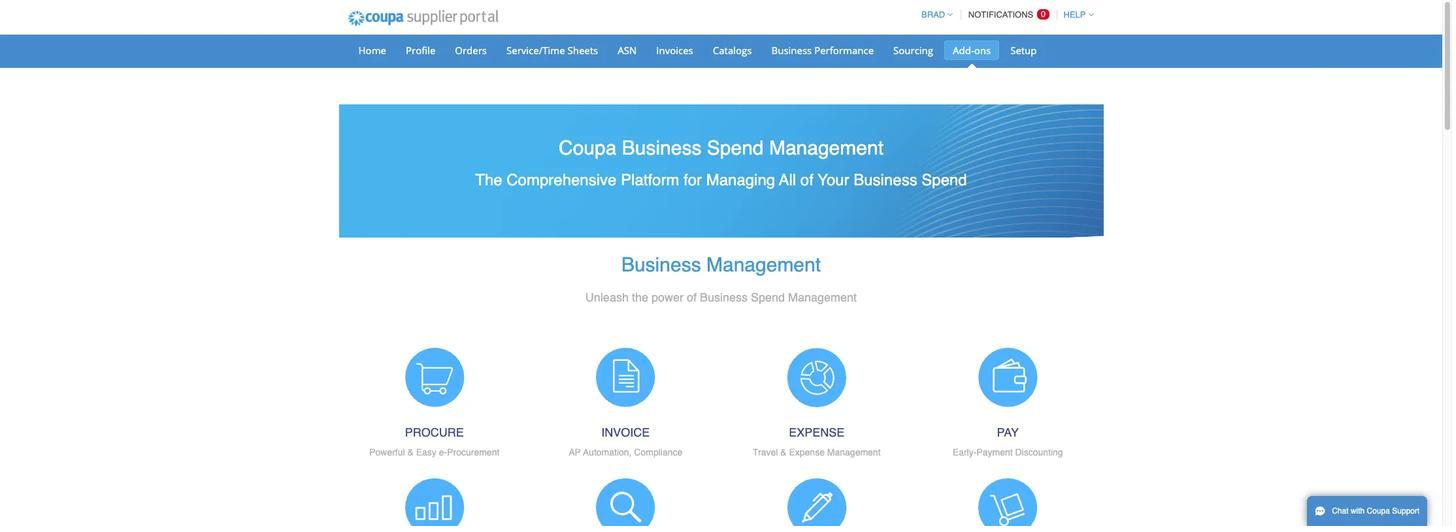 Task type: locate. For each thing, give the bounding box(es) containing it.
business
[[772, 44, 812, 57], [622, 137, 702, 159], [854, 171, 917, 190], [622, 254, 701, 277], [700, 291, 748, 305]]

spend
[[707, 137, 764, 159], [922, 171, 967, 190], [751, 291, 785, 305]]

0 vertical spatial of
[[801, 171, 814, 190]]

business management
[[622, 254, 821, 277]]

of
[[801, 171, 814, 190], [687, 291, 697, 305]]

& left easy
[[408, 448, 414, 458]]

of right power
[[687, 291, 697, 305]]

1 vertical spatial coupa
[[1367, 507, 1390, 516]]

&
[[408, 448, 414, 458], [781, 448, 787, 458]]

early-
[[953, 448, 977, 458]]

all
[[779, 171, 796, 190]]

add-
[[953, 44, 974, 57]]

early-payment discounting
[[953, 448, 1063, 458]]

compliance
[[634, 448, 683, 458]]

asn
[[618, 44, 637, 57]]

the
[[475, 171, 502, 190]]

1 & from the left
[[408, 448, 414, 458]]

chat with coupa support
[[1332, 507, 1420, 516]]

payment
[[977, 448, 1013, 458]]

add-ons
[[953, 44, 991, 57]]

invoices
[[656, 44, 693, 57]]

business performance
[[772, 44, 874, 57]]

pay
[[997, 426, 1019, 440]]

orders
[[455, 44, 487, 57]]

e-
[[439, 448, 447, 458]]

service/time sheets
[[507, 44, 598, 57]]

sourcing
[[894, 44, 933, 57]]

performance
[[815, 44, 874, 57]]

business performance link
[[763, 41, 882, 60]]

business down business management
[[700, 291, 748, 305]]

business right your
[[854, 171, 917, 190]]

0 horizontal spatial coupa
[[559, 137, 617, 159]]

2 & from the left
[[781, 448, 787, 458]]

coupa up comprehensive
[[559, 137, 617, 159]]

coupa
[[559, 137, 617, 159], [1367, 507, 1390, 516]]

unleash the power of business spend management
[[586, 291, 857, 305]]

power
[[652, 291, 684, 305]]

0
[[1041, 9, 1046, 19]]

ap
[[569, 448, 581, 458]]

service/time
[[507, 44, 565, 57]]

1 vertical spatial of
[[687, 291, 697, 305]]

for
[[684, 171, 702, 190]]

asn link
[[609, 41, 645, 60]]

coupa supplier portal image
[[339, 2, 507, 35]]

business left performance
[[772, 44, 812, 57]]

& right travel
[[781, 448, 787, 458]]

brad
[[922, 10, 945, 20]]

ap automation, compliance
[[569, 448, 683, 458]]

navigation
[[916, 2, 1094, 27]]

& for expense
[[781, 448, 787, 458]]

home
[[359, 44, 386, 57]]

1 horizontal spatial coupa
[[1367, 507, 1390, 516]]

0 vertical spatial spend
[[707, 137, 764, 159]]

0 horizontal spatial &
[[408, 448, 414, 458]]

coupa business spend management
[[559, 137, 884, 159]]

the
[[632, 291, 648, 305]]

management
[[769, 137, 884, 159], [707, 254, 821, 277], [788, 291, 857, 305], [827, 448, 881, 458]]

1 horizontal spatial &
[[781, 448, 787, 458]]

invoice
[[601, 426, 650, 440]]

coupa right with
[[1367, 507, 1390, 516]]

comprehensive
[[507, 171, 617, 190]]

profile
[[406, 44, 436, 57]]

of right all
[[801, 171, 814, 190]]

1 horizontal spatial of
[[801, 171, 814, 190]]

help
[[1064, 10, 1086, 20]]

easy
[[416, 448, 437, 458]]

travel & expense management
[[753, 448, 881, 458]]



Task type: describe. For each thing, give the bounding box(es) containing it.
add-ons link
[[945, 41, 1000, 60]]

powerful
[[369, 448, 405, 458]]

setup link
[[1002, 41, 1045, 60]]

travel
[[753, 448, 778, 458]]

powerful & easy e-procurement
[[369, 448, 500, 458]]

expense
[[789, 448, 825, 458]]

catalogs
[[713, 44, 752, 57]]

notifications 0
[[969, 9, 1046, 20]]

expense
[[789, 426, 845, 440]]

chat with coupa support button
[[1307, 497, 1428, 527]]

support
[[1392, 507, 1420, 516]]

coupa inside button
[[1367, 507, 1390, 516]]

automation,
[[583, 448, 632, 458]]

chat
[[1332, 507, 1349, 516]]

procurement
[[447, 448, 500, 458]]

home link
[[350, 41, 395, 60]]

sheets
[[568, 44, 598, 57]]

your
[[818, 171, 849, 190]]

setup
[[1011, 44, 1037, 57]]

ons
[[974, 44, 991, 57]]

orders link
[[447, 41, 495, 60]]

business up platform
[[622, 137, 702, 159]]

invoices link
[[648, 41, 702, 60]]

1 vertical spatial spend
[[922, 171, 967, 190]]

with
[[1351, 507, 1365, 516]]

business up power
[[622, 254, 701, 277]]

0 horizontal spatial of
[[687, 291, 697, 305]]

2 vertical spatial spend
[[751, 291, 785, 305]]

platform
[[621, 171, 679, 190]]

navigation containing notifications 0
[[916, 2, 1094, 27]]

help link
[[1058, 10, 1094, 20]]

profile link
[[397, 41, 444, 60]]

discounting
[[1015, 448, 1063, 458]]

service/time sheets link
[[498, 41, 607, 60]]

catalogs link
[[704, 41, 760, 60]]

0 vertical spatial coupa
[[559, 137, 617, 159]]

brad link
[[916, 10, 953, 20]]

managing
[[706, 171, 775, 190]]

the comprehensive platform for managing all of your business spend
[[475, 171, 967, 190]]

unleash
[[586, 291, 629, 305]]

notifications
[[969, 10, 1034, 20]]

& for procure
[[408, 448, 414, 458]]

procure
[[405, 426, 464, 440]]

sourcing link
[[885, 41, 942, 60]]



Task type: vqa. For each thing, say whether or not it's contained in the screenshot.
the bottom "Financial"
no



